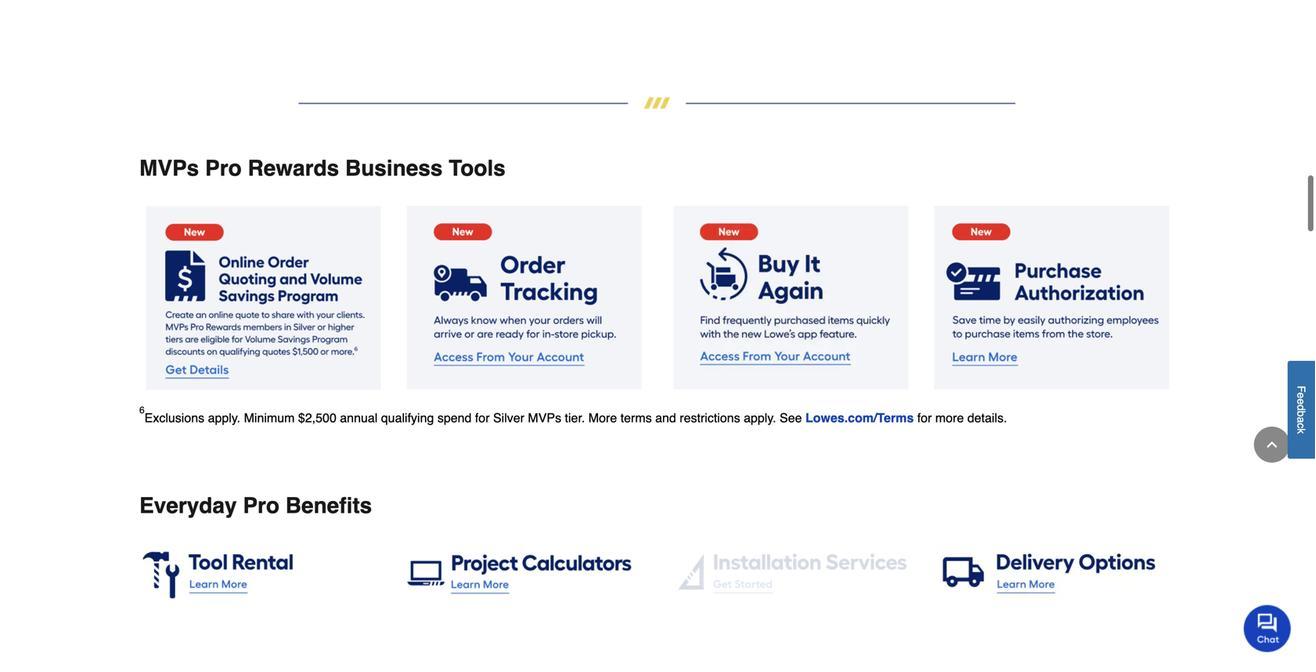 Task type: locate. For each thing, give the bounding box(es) containing it.
pro left rewards
[[205, 156, 242, 181]]

pro
[[205, 156, 242, 181], [243, 493, 279, 518]]

apply. left "minimum"
[[208, 411, 240, 425]]

online order quoting and volume savings program. create online quotes to share with clients. image
[[146, 206, 381, 390]]

everyday
[[139, 493, 237, 518]]

e up d
[[1295, 393, 1308, 399]]

1 horizontal spatial apply.
[[744, 411, 776, 425]]

for left more
[[917, 411, 932, 425]]

6 exclusions apply. minimum $2,500 annual qualifying spend for silver mvps tier. more terms and restrictions apply. see lowes.com/terms for more details.
[[139, 405, 1007, 425]]

purchase authorization. save time by easily authorizing employees to purchase items from the store. image
[[934, 206, 1170, 389]]

more
[[936, 411, 964, 425]]

scroll to top element
[[1254, 427, 1290, 463]]

1 vertical spatial mvps
[[528, 411, 561, 425]]

details.
[[968, 411, 1007, 425]]

e up b
[[1295, 399, 1308, 405]]

0 vertical spatial pro
[[205, 156, 242, 181]]

for left silver
[[475, 411, 490, 425]]

1 horizontal spatial mvps
[[528, 411, 561, 425]]

tools
[[449, 156, 506, 181]]

pro up a hammer and wrench icon.
[[243, 493, 279, 518]]

mvps pro rewards business tools
[[139, 156, 506, 181]]

for
[[475, 411, 490, 425], [917, 411, 932, 425]]

1 apply. from the left
[[208, 411, 240, 425]]

everyday pro benefits
[[139, 493, 372, 518]]

terms
[[621, 411, 652, 425]]

0 vertical spatial mvps
[[139, 156, 199, 181]]

e
[[1295, 393, 1308, 399], [1295, 399, 1308, 405]]

1 horizontal spatial for
[[917, 411, 932, 425]]

f e e d b a c k button
[[1288, 361, 1315, 459]]

a
[[1295, 417, 1308, 423]]

order tracking. know when your orders will arrive or are ready for in-store pickup. image
[[406, 206, 642, 389]]

0 horizontal spatial apply.
[[208, 411, 240, 425]]

1 horizontal spatial pro
[[243, 493, 279, 518]]

0 horizontal spatial pro
[[205, 156, 242, 181]]

k
[[1295, 429, 1308, 434]]

mvps
[[139, 156, 199, 181], [528, 411, 561, 425]]

1 vertical spatial pro
[[243, 493, 279, 518]]

tier.
[[565, 411, 585, 425]]

6
[[139, 405, 145, 416]]

c
[[1295, 423, 1308, 429]]

pro for mvps
[[205, 156, 242, 181]]

more
[[589, 411, 617, 425]]

lowes.com/terms
[[806, 411, 914, 425]]

apply. left "see"
[[744, 411, 776, 425]]

0 horizontal spatial for
[[475, 411, 490, 425]]

apply.
[[208, 411, 240, 425], [744, 411, 776, 425]]



Task type: describe. For each thing, give the bounding box(es) containing it.
page divider image
[[139, 98, 1176, 109]]

2 apply. from the left
[[744, 411, 776, 425]]

restrictions
[[680, 411, 740, 425]]

2 e from the top
[[1295, 399, 1308, 405]]

2 for from the left
[[917, 411, 932, 425]]

b
[[1295, 411, 1308, 417]]

d
[[1295, 405, 1308, 411]]

buy it again. find frequently purchased items quickly with the new lowe's app feature. image
[[673, 206, 909, 389]]

and
[[655, 411, 676, 425]]

see
[[780, 411, 802, 425]]

silver
[[493, 411, 525, 425]]

1 for from the left
[[475, 411, 490, 425]]

qualifying
[[381, 411, 434, 425]]

lowes.com/terms link
[[806, 411, 914, 425]]

minimum
[[244, 411, 295, 425]]

a blue speed square icon. image
[[670, 543, 909, 600]]

1 e from the top
[[1295, 393, 1308, 399]]

mvps inside 6 exclusions apply. minimum $2,500 annual qualifying spend for silver mvps tier. more terms and restrictions apply. see lowes.com/terms for more details.
[[528, 411, 561, 425]]

f
[[1295, 386, 1308, 393]]

a laptop computer icon. image
[[406, 543, 645, 600]]

annual
[[340, 411, 378, 425]]

a hammer and wrench icon. image
[[142, 543, 381, 600]]

benefits
[[286, 493, 372, 518]]

pro for everyday
[[243, 493, 279, 518]]

f e e d b a c k
[[1295, 386, 1308, 434]]

exclusions
[[145, 411, 204, 425]]

chevron up image
[[1264, 437, 1280, 453]]

$2,500
[[298, 411, 337, 425]]

rewards
[[248, 156, 339, 181]]

0 horizontal spatial mvps
[[139, 156, 199, 181]]

a truck icon. image
[[934, 543, 1173, 600]]

chat invite button image
[[1244, 604, 1292, 652]]

business
[[345, 156, 443, 181]]

spend
[[438, 411, 472, 425]]



Task type: vqa. For each thing, say whether or not it's contained in the screenshot.
Chicago-Brickyard Lowe's button for Ready within 3 hours | 3 in Stock at Chicago-Brickyard Lowe's
no



